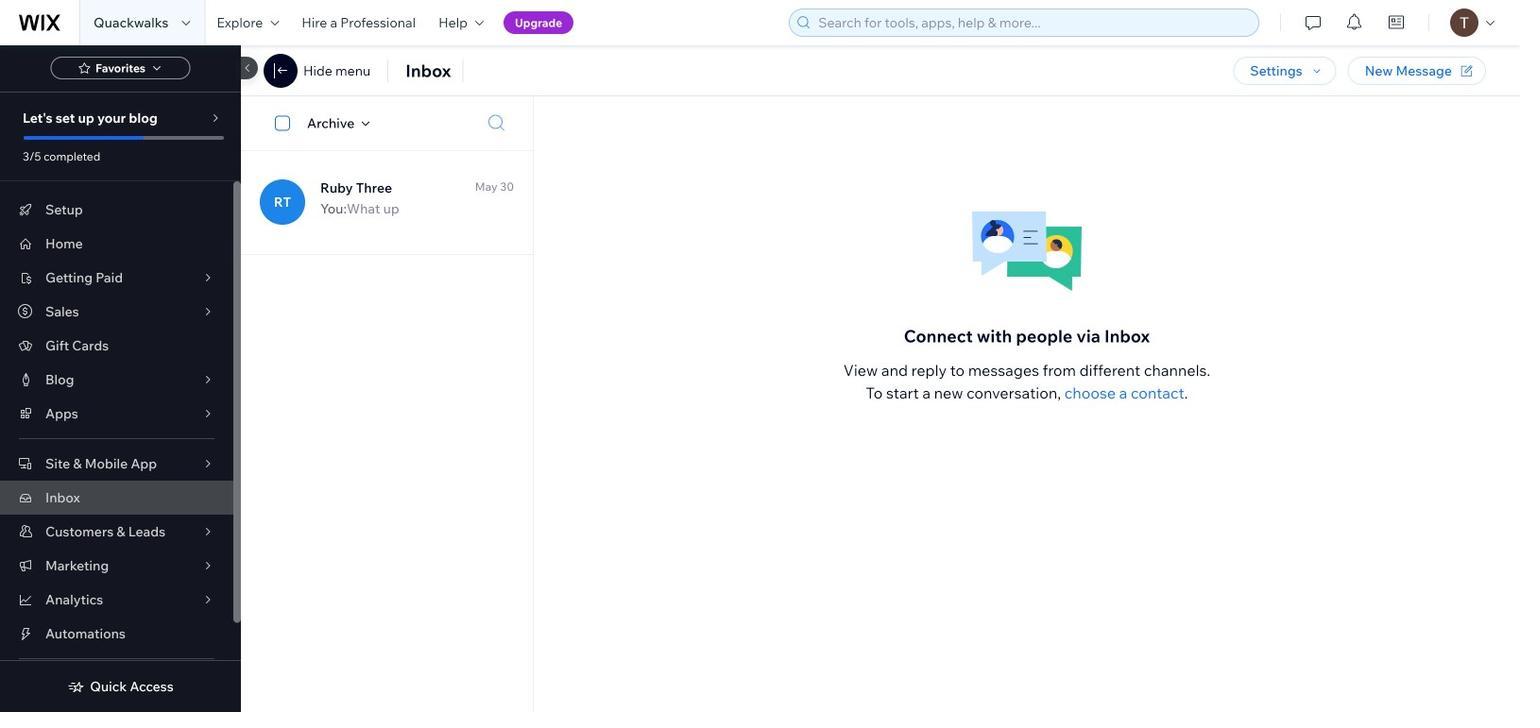 Task type: vqa. For each thing, say whether or not it's contained in the screenshot.
option
yes



Task type: describe. For each thing, give the bounding box(es) containing it.
sidebar element
[[0, 45, 258, 713]]



Task type: locate. For each thing, give the bounding box(es) containing it.
None checkbox
[[265, 112, 307, 135]]

Search for tools, apps, help & more... field
[[813, 9, 1254, 36]]



